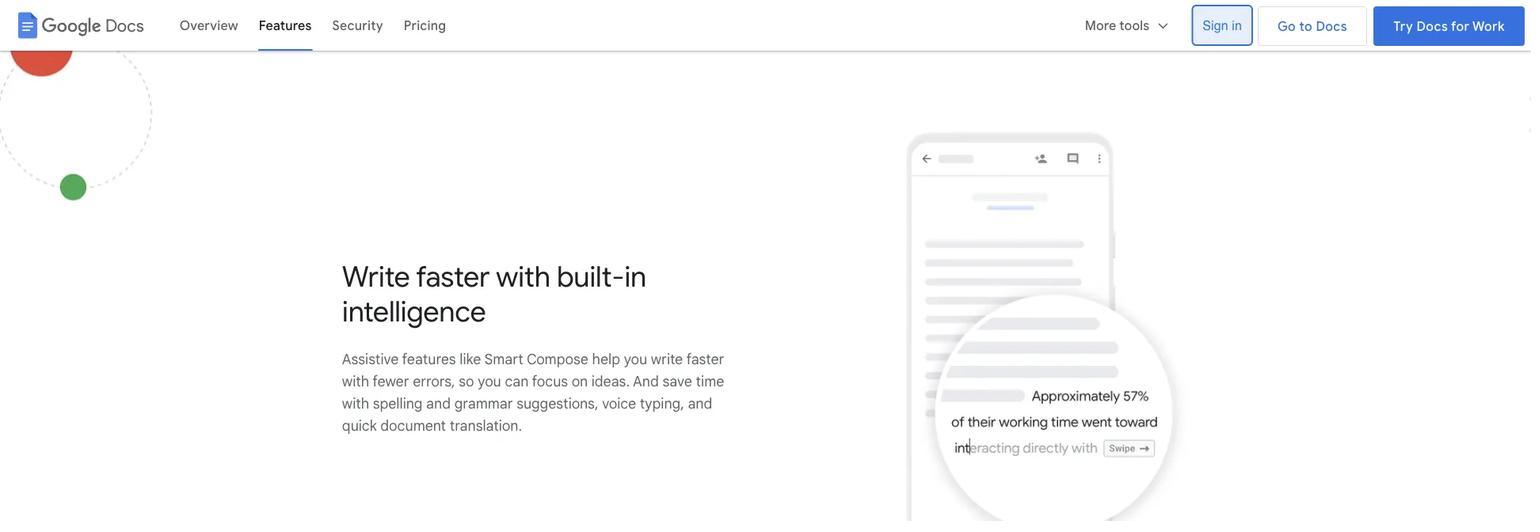 Task type: vqa. For each thing, say whether or not it's contained in the screenshot.
'Sign in'
yes



Task type: describe. For each thing, give the bounding box(es) containing it.
sign in link
[[1193, 6, 1251, 44]]

time
[[696, 373, 724, 391]]

go to docs link
[[1258, 6, 1367, 46]]

1 horizontal spatial docs
[[1316, 18, 1347, 34]]

24px image
[[1156, 19, 1170, 33]]

ideas.
[[592, 373, 630, 391]]

translation.
[[450, 417, 522, 435]]

work
[[1472, 18, 1505, 34]]

write
[[342, 259, 410, 295]]

sign
[[1203, 18, 1228, 32]]

faster inside the assistive features like smart compose help you write faster with fewer errors, so you can focus on ideas. and save time with spelling and grammar suggestions, voice typing, and quick document translation.
[[686, 351, 724, 368]]

docs icon image
[[13, 11, 42, 40]]

to
[[1299, 18, 1313, 34]]

try docs for work
[[1393, 18, 1505, 34]]

quick
[[342, 417, 377, 435]]

faster inside 'write faster with built-in intelligence'
[[416, 259, 490, 295]]

like
[[460, 351, 481, 368]]

2 vertical spatial with
[[342, 395, 369, 413]]

1 vertical spatial you
[[478, 373, 501, 391]]

grammar
[[454, 395, 513, 413]]

sign in
[[1203, 18, 1242, 32]]

1 horizontal spatial in
[[1232, 18, 1242, 32]]

compose
[[527, 351, 588, 368]]

try
[[1393, 18, 1413, 34]]

security
[[332, 18, 383, 34]]

errors,
[[413, 373, 455, 391]]

spelling
[[373, 395, 423, 413]]

assistive
[[342, 351, 399, 368]]

0 horizontal spatial docs
[[105, 15, 144, 36]]

assistive features like smart compose help you write faster with fewer errors, so you can focus on ideas. and save time with spelling and grammar suggestions, voice typing, and quick document translation.
[[342, 351, 724, 435]]

overview link
[[169, 6, 249, 44]]



Task type: locate. For each thing, give the bounding box(es) containing it.
1 vertical spatial in
[[624, 259, 646, 295]]

more tools link
[[1075, 6, 1180, 44]]

docs link
[[6, 6, 151, 44]]

1 vertical spatial with
[[342, 373, 369, 391]]

help
[[592, 351, 620, 368]]

list
[[152, 0, 1193, 51]]

list containing overview
[[152, 0, 1193, 51]]

faster right write
[[416, 259, 490, 295]]

security link
[[322, 6, 393, 44]]

smart
[[484, 351, 523, 368]]

you
[[624, 351, 647, 368], [478, 373, 501, 391]]

2 horizontal spatial docs
[[1417, 18, 1448, 34]]

0 horizontal spatial in
[[624, 259, 646, 295]]

typing,
[[640, 395, 684, 413]]

fewer
[[373, 373, 409, 391]]

features link
[[249, 6, 322, 44]]

0 horizontal spatial faster
[[416, 259, 490, 295]]

with
[[496, 259, 550, 295], [342, 373, 369, 391], [342, 395, 369, 413]]

docs write faster image
[[903, 132, 1189, 521]]

more tools
[[1085, 18, 1150, 34]]

1 horizontal spatial you
[[624, 351, 647, 368]]

tools
[[1119, 18, 1150, 34]]

with down assistive
[[342, 373, 369, 391]]

save
[[663, 373, 692, 391]]

docs
[[105, 15, 144, 36], [1316, 18, 1347, 34], [1417, 18, 1448, 34]]

try docs for work link
[[1374, 6, 1525, 46]]

faster
[[416, 259, 490, 295], [686, 351, 724, 368]]

1 horizontal spatial and
[[688, 395, 712, 413]]

pricing
[[404, 18, 446, 34]]

and
[[426, 395, 451, 413], [688, 395, 712, 413]]

document
[[380, 417, 446, 435]]

with up quick
[[342, 395, 369, 413]]

1 and from the left
[[426, 395, 451, 413]]

1 vertical spatial faster
[[686, 351, 724, 368]]

so
[[459, 373, 474, 391]]

intelligence
[[342, 294, 486, 330]]

for
[[1451, 18, 1470, 34]]

features
[[402, 351, 456, 368]]

can
[[505, 373, 529, 391]]

0 vertical spatial with
[[496, 259, 550, 295]]

faster up time
[[686, 351, 724, 368]]

0 vertical spatial you
[[624, 351, 647, 368]]

in
[[1232, 18, 1242, 32], [624, 259, 646, 295]]

voice
[[602, 395, 636, 413]]

suggestions,
[[517, 395, 598, 413]]

write faster with built-in intelligence
[[342, 259, 646, 330]]

you up grammar at the left bottom
[[478, 373, 501, 391]]

and
[[633, 373, 659, 391]]

go
[[1278, 18, 1296, 34]]

write
[[651, 351, 683, 368]]

overview
[[180, 18, 238, 34]]

go to docs
[[1278, 18, 1347, 34]]

built-
[[557, 259, 624, 295]]

and down 'errors,'
[[426, 395, 451, 413]]

more
[[1085, 18, 1116, 34]]

in inside 'write faster with built-in intelligence'
[[624, 259, 646, 295]]

1 horizontal spatial faster
[[686, 351, 724, 368]]

pricing link
[[393, 6, 456, 44]]

with left built-
[[496, 259, 550, 295]]

features
[[259, 18, 312, 34]]

you up the and at left
[[624, 351, 647, 368]]

0 horizontal spatial you
[[478, 373, 501, 391]]

0 horizontal spatial and
[[426, 395, 451, 413]]

0 vertical spatial in
[[1232, 18, 1242, 32]]

0 vertical spatial faster
[[416, 259, 490, 295]]

and down time
[[688, 395, 712, 413]]

with inside 'write faster with built-in intelligence'
[[496, 259, 550, 295]]

on
[[572, 373, 588, 391]]

2 and from the left
[[688, 395, 712, 413]]

focus
[[532, 373, 568, 391]]



